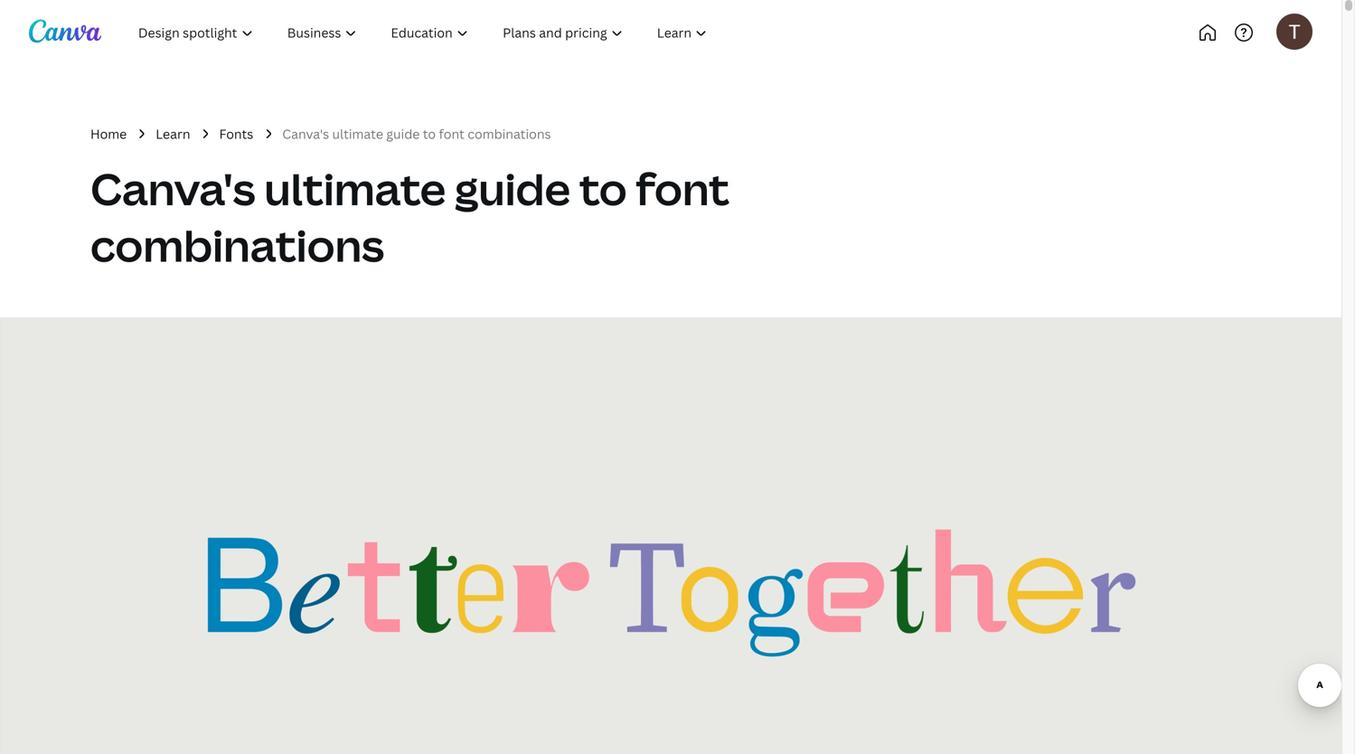Task type: vqa. For each thing, say whether or not it's contained in the screenshot.
right the Add a heading
no



Task type: describe. For each thing, give the bounding box(es) containing it.
fonts
[[219, 125, 253, 142]]

0 vertical spatial to
[[423, 125, 436, 142]]

0 vertical spatial canva's ultimate guide to font combinations
[[282, 125, 551, 142]]

canva's inside canva's ultimate guide to font combinations
[[90, 159, 255, 218]]

home link
[[90, 124, 127, 144]]

0 vertical spatial combinations
[[468, 125, 551, 142]]



Task type: locate. For each thing, give the bounding box(es) containing it.
1 horizontal spatial canva's
[[282, 125, 329, 142]]

0 vertical spatial font
[[439, 125, 465, 142]]

canva's ultimate guide to font pairing image
[[0, 318, 1342, 754]]

combinations
[[468, 125, 551, 142], [90, 215, 384, 274]]

1 vertical spatial ultimate
[[264, 159, 446, 218]]

guide
[[386, 125, 420, 142], [455, 159, 571, 218]]

1 vertical spatial guide
[[455, 159, 571, 218]]

font inside canva's ultimate guide to font combinations
[[636, 159, 730, 218]]

fonts link
[[219, 124, 253, 144]]

0 vertical spatial ultimate
[[332, 125, 383, 142]]

0 vertical spatial canva's
[[282, 125, 329, 142]]

1 vertical spatial canva's
[[90, 159, 255, 218]]

learn link
[[156, 124, 190, 144]]

canva's down learn 'link'
[[90, 159, 255, 218]]

1 horizontal spatial guide
[[455, 159, 571, 218]]

0 horizontal spatial canva's
[[90, 159, 255, 218]]

ultimate
[[332, 125, 383, 142], [264, 159, 446, 218]]

1 horizontal spatial combinations
[[468, 125, 551, 142]]

home
[[90, 125, 127, 142]]

learn
[[156, 125, 190, 142]]

combinations inside canva's ultimate guide to font combinations
[[90, 215, 384, 274]]

1 vertical spatial font
[[636, 159, 730, 218]]

0 horizontal spatial guide
[[386, 125, 420, 142]]

ultimate inside canva's ultimate guide to font combinations
[[264, 159, 446, 218]]

font
[[439, 125, 465, 142], [636, 159, 730, 218]]

canva's ultimate guide to font combinations
[[282, 125, 551, 142], [90, 159, 730, 274]]

1 horizontal spatial font
[[636, 159, 730, 218]]

to inside canva's ultimate guide to font combinations
[[579, 159, 627, 218]]

1 vertical spatial combinations
[[90, 215, 384, 274]]

canva's right fonts at the top left of the page
[[282, 125, 329, 142]]

canva's
[[282, 125, 329, 142], [90, 159, 255, 218]]

1 vertical spatial canva's ultimate guide to font combinations
[[90, 159, 730, 274]]

0 horizontal spatial font
[[439, 125, 465, 142]]

1 vertical spatial to
[[579, 159, 627, 218]]

0 vertical spatial guide
[[386, 125, 420, 142]]

1 horizontal spatial to
[[579, 159, 627, 218]]

0 horizontal spatial to
[[423, 125, 436, 142]]

guide inside canva's ultimate guide to font combinations
[[455, 159, 571, 218]]

0 horizontal spatial combinations
[[90, 215, 384, 274]]

top level navigation element
[[123, 14, 784, 51]]

to
[[423, 125, 436, 142], [579, 159, 627, 218]]



